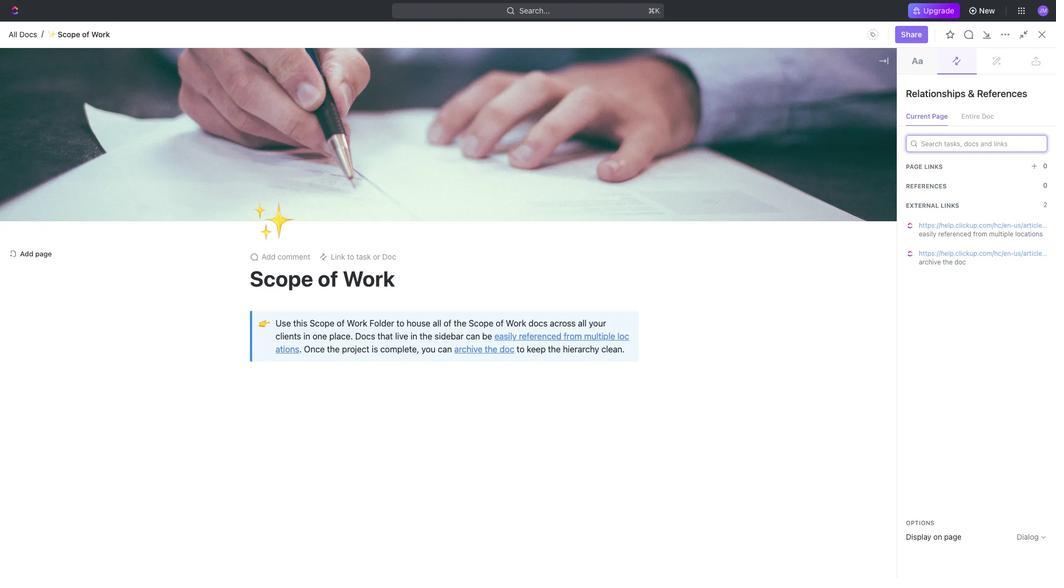 Task type: describe. For each thing, give the bounding box(es) containing it.
archive the doc link
[[455, 345, 515, 355]]

client for client 1 scope of work docs
[[200, 365, 221, 374]]

1 0 from the top
[[1044, 162, 1048, 170]]

see all button for created by me
[[1005, 89, 1035, 102]]

project for client 2 project
[[578, 326, 603, 335]]

scope of work button
[[188, 282, 526, 302]]

1 vertical spatial page
[[907, 163, 923, 170]]

enable
[[582, 25, 606, 34]]

docs inside button
[[979, 46, 997, 55]]

⌘k
[[649, 6, 660, 15]]

date for date updated
[[772, 211, 786, 219]]

docs up recent
[[181, 46, 199, 55]]

9 row from the top
[[175, 438, 1044, 457]]

to left keep
[[517, 345, 525, 355]]

cover
[[616, 204, 636, 213]]

upgrade link
[[909, 3, 961, 18]]

24 mins ago
[[859, 248, 901, 257]]

private
[[285, 190, 310, 199]]

5 for client 2 project
[[272, 326, 277, 335]]

referenced for easily referenced from multiple loc ations
[[519, 332, 562, 342]]

clean.
[[602, 345, 625, 355]]

keep
[[527, 345, 546, 355]]

scope of work inside button
[[200, 287, 252, 296]]

your
[[589, 319, 607, 329]]

docs link
[[4, 62, 151, 79]]

27
[[859, 229, 867, 238]]

scope inside cell
[[550, 365, 572, 374]]

link to task or doc button
[[315, 250, 401, 265]]

0 vertical spatial this
[[630, 25, 643, 34]]

location
[[539, 211, 565, 219]]

welcome! • in agency management for created by me
[[789, 144, 913, 153]]

see all for recent
[[424, 91, 445, 99]]

dashboards
[[26, 84, 68, 93]]

new doc
[[1014, 46, 1046, 55]]

management inside 'tree'
[[54, 256, 100, 265]]

clients
[[276, 332, 301, 342]]

do
[[414, 25, 424, 34]]

5 for client 1 project
[[272, 307, 277, 316]]

viewed
[[875, 211, 896, 219]]

updated
[[788, 211, 814, 219]]

ago for 24 mins ago
[[888, 248, 901, 257]]

all for all docs
[[9, 30, 17, 39]]

all button
[[188, 185, 202, 206]]

0 horizontal spatial 2
[[572, 326, 576, 335]]

on
[[934, 533, 943, 542]]

created
[[773, 90, 806, 100]]

team space
[[26, 183, 69, 192]]

hierarchy
[[563, 345, 600, 355]]

0 vertical spatial 👥
[[773, 110, 782, 118]]

relationships
[[907, 88, 966, 99]]

by
[[808, 90, 818, 100]]

agency management link
[[26, 252, 149, 270]]

welcome! for created by me
[[789, 144, 823, 153]]

one
[[313, 332, 327, 342]]

from for loc
[[564, 332, 582, 342]]

✨ inside the ✨ scope of work
[[47, 30, 56, 39]]

scope of work cell
[[532, 360, 640, 379]]

0 horizontal spatial references
[[907, 182, 948, 189]]

external
[[907, 202, 940, 209]]

house
[[407, 319, 431, 329]]

docs inside 'link'
[[19, 30, 37, 39]]

search docs
[[952, 46, 997, 55]]

https://help.clickup.com/hc/en-
[[920, 250, 1015, 258]]

entire doc
[[962, 112, 995, 121]]

https://help.clickup.com/hc/en-us/articles/632 archive the doc
[[920, 250, 1057, 266]]

client for client 1 project
[[550, 307, 570, 316]]

multiple for loc
[[585, 332, 616, 342]]

can inside use this scope of work folder to house all of the scope of work docs across all your clients in one place. docs that live in the sidebar can be
[[466, 332, 480, 342]]

2 0 from the top
[[1044, 182, 1048, 190]]

options
[[907, 520, 935, 527]]

links for page
[[925, 163, 944, 170]]

add for add comment
[[262, 253, 276, 262]]

add comment
[[262, 253, 311, 262]]

work inside cell
[[583, 365, 601, 374]]

row containing 5
[[175, 223, 1044, 245]]

1 for scope
[[223, 365, 226, 374]]

meeting for client 2 project
[[200, 326, 229, 335]]

notes
[[523, 110, 543, 119]]

place.
[[330, 332, 353, 342]]

easily referenced from multiple loc ations link
[[276, 332, 630, 355]]

recent
[[188, 90, 217, 100]]

this inside use this scope of work folder to house all of the scope of work docs across all your clients in one place. docs that live in the sidebar can be
[[293, 319, 308, 329]]

shared button
[[247, 185, 278, 206]]

relationships & references
[[907, 88, 1028, 99]]

1 vertical spatial archive
[[455, 345, 483, 355]]

0 vertical spatial favorites
[[481, 90, 518, 100]]

from for locations
[[974, 230, 988, 238]]

folder
[[370, 319, 395, 329]]

enable
[[469, 25, 493, 34]]

1 vertical spatial page
[[945, 533, 962, 542]]

entire
[[962, 112, 981, 121]]

3 row from the top
[[175, 301, 1044, 322]]

page links
[[907, 163, 944, 170]]

✨ down recent
[[188, 110, 197, 118]]

easily for easily referenced from multiple locations
[[920, 230, 937, 238]]

me
[[820, 90, 833, 100]]

change cover button
[[581, 200, 643, 217]]

1 vertical spatial doc
[[500, 345, 515, 355]]

ago for 27 mins ago
[[888, 229, 901, 238]]

workspace button
[[317, 185, 362, 206]]

share
[[902, 30, 923, 39]]

tab list containing all
[[188, 185, 446, 206]]

sidebar
[[435, 332, 464, 342]]

1 for project
[[572, 307, 575, 316]]

project notes
[[496, 110, 543, 119]]

table containing 5
[[175, 206, 1044, 457]]

all for all
[[190, 190, 199, 199]]

0 vertical spatial you
[[426, 25, 439, 34]]

client 2 project
[[550, 326, 603, 335]]

reposition button
[[529, 200, 581, 217]]

search...
[[520, 6, 550, 15]]

client 1 scope of work docs button
[[188, 359, 526, 381]]

the down be
[[485, 345, 498, 355]]

welcome! for recent
[[203, 144, 238, 153]]

of inside button
[[253, 365, 260, 374]]

my docs
[[209, 190, 240, 199]]

reposition
[[536, 204, 573, 213]]

do you want to enable browser notifications? enable hide this
[[414, 25, 643, 34]]

see all for created by me
[[1010, 91, 1030, 99]]

easily for easily referenced from multiple loc ations
[[495, 332, 517, 342]]

minutes for client 2 project
[[231, 326, 259, 335]]

ations
[[276, 345, 300, 355]]

docs inside sidebar 'navigation'
[[26, 65, 44, 75]]

the right business time icon
[[548, 345, 561, 355]]

dashboards link
[[4, 80, 151, 97]]

✨ scope of work
[[47, 30, 110, 39]]

want
[[441, 25, 458, 34]]

1 horizontal spatial 2
[[1044, 201, 1048, 209]]

comment
[[278, 253, 311, 262]]

client 1 scope of work docs
[[200, 365, 301, 374]]

0 vertical spatial references
[[978, 88, 1028, 99]]

easily referenced from multiple loc ations
[[276, 332, 630, 355]]

once
[[304, 345, 325, 355]]

meeting minutes for client 1 project
[[200, 307, 259, 316]]

upgrade
[[924, 6, 955, 15]]

0 vertical spatial resource management
[[789, 110, 869, 119]]

doc inside link to task or doc dropdown button
[[382, 253, 396, 262]]

archive inside the https://help.clickup.com/hc/en-us/articles/632 archive the doc
[[920, 258, 942, 266]]

.
[[300, 345, 302, 355]]

date viewed button
[[852, 207, 912, 224]]

us/articles/632
[[1015, 250, 1057, 258]]

sharing
[[945, 211, 968, 219]]

0 vertical spatial page
[[35, 250, 52, 258]]

use this scope of work folder to house all of the scope of work docs across all your clients in one place. docs that live in the sidebar can be
[[276, 319, 609, 342]]

see for created by me
[[1010, 91, 1022, 99]]

notifications?
[[526, 25, 574, 34]]

client 1 project
[[550, 307, 602, 316]]

multiple for locations
[[990, 230, 1014, 238]]

easily referenced from multiple locations
[[920, 230, 1044, 238]]

or
[[373, 253, 380, 262]]

row containing name
[[175, 206, 1044, 224]]

new for new doc
[[1014, 46, 1030, 55]]

referenced for easily referenced from multiple locations
[[939, 230, 972, 238]]

search
[[952, 46, 977, 55]]



Task type: locate. For each thing, give the bounding box(es) containing it.
favorites up spaces
[[9, 129, 37, 137]]

2 • from the left
[[825, 145, 828, 153]]

0 vertical spatial 2
[[1044, 201, 1048, 209]]

meeting minutes up 👉
[[200, 307, 259, 316]]

to
[[460, 25, 467, 34], [348, 253, 355, 262], [397, 319, 405, 329], [517, 345, 525, 355]]

1 horizontal spatial favorites
[[481, 90, 518, 100]]

1 vertical spatial mins
[[870, 248, 886, 257]]

1 vertical spatial multiple
[[585, 332, 616, 342]]

2 vertical spatial resource
[[200, 268, 233, 277]]

see all button
[[420, 89, 449, 102], [1005, 89, 1035, 102]]

0 vertical spatial ago
[[888, 229, 901, 238]]

doc down jm dropdown button
[[1032, 46, 1046, 55]]

0 horizontal spatial 👋
[[188, 145, 197, 153]]

0 horizontal spatial date
[[772, 211, 786, 219]]

2 date from the left
[[859, 211, 873, 219]]

1 vertical spatial ago
[[888, 248, 901, 257]]

projects
[[32, 201, 61, 210]]

1 date from the left
[[772, 211, 786, 219]]

resource management row
[[175, 263, 1044, 282]]

1 horizontal spatial 👥
[[773, 110, 782, 118]]

scope of work row
[[175, 282, 1044, 302]]

👥 down created
[[773, 110, 782, 118]]

new inside "button"
[[980, 6, 996, 15]]

1 horizontal spatial agency management
[[550, 346, 623, 355]]

this right hide
[[630, 25, 643, 34]]

page right on
[[945, 533, 962, 542]]

1 vertical spatial 1
[[223, 365, 226, 374]]

1 meeting minutes from the top
[[200, 307, 259, 316]]

4 row from the top
[[175, 320, 1044, 342]]

0 vertical spatial minutes
[[231, 307, 259, 316]]

2 👋 from the left
[[773, 145, 782, 153]]

dialog button
[[1018, 533, 1048, 542]]

1 horizontal spatial •
[[825, 145, 828, 153]]

0 horizontal spatial page
[[35, 250, 52, 258]]

0 vertical spatial doc
[[1032, 46, 1046, 55]]

1 vertical spatial references
[[907, 182, 948, 189]]

new up search docs
[[980, 6, 996, 15]]

• for created by me
[[825, 145, 828, 153]]

0 horizontal spatial new
[[980, 6, 996, 15]]

2 see all from the left
[[1010, 91, 1030, 99]]

can down sidebar
[[438, 345, 452, 355]]

0 horizontal spatial agency management
[[26, 256, 100, 265]]

0 vertical spatial agency management
[[26, 256, 100, 265]]

1 vertical spatial minutes
[[231, 326, 259, 335]]

to up live
[[397, 319, 405, 329]]

0 vertical spatial page
[[933, 112, 949, 121]]

table
[[175, 206, 1044, 457]]

page
[[35, 250, 52, 258], [945, 533, 962, 542]]

display on page
[[907, 533, 962, 542]]

0 horizontal spatial welcome!
[[203, 144, 238, 153]]

resource
[[789, 110, 821, 119], [203, 127, 236, 136], [200, 268, 233, 277]]

5 up add comment
[[261, 229, 266, 238]]

from
[[974, 230, 988, 238], [564, 332, 582, 342]]

• down the me
[[825, 145, 828, 153]]

👋 for recent
[[188, 145, 197, 153]]

loc
[[618, 332, 630, 342]]

this right use
[[293, 319, 308, 329]]

1 horizontal spatial referenced
[[939, 230, 972, 238]]

see for recent
[[424, 91, 436, 99]]

project notes link
[[476, 106, 742, 123]]

Search by name... text field
[[872, 185, 1008, 202]]

column header inside table
[[175, 206, 186, 224]]

1 vertical spatial doc
[[983, 112, 995, 121]]

all docs
[[9, 30, 37, 39]]

1 row from the top
[[175, 206, 1044, 224]]

0 vertical spatial can
[[466, 332, 480, 342]]

✨ up add comment
[[252, 195, 295, 246]]

1 welcome! • in agency management from the left
[[203, 144, 327, 153]]

column header
[[175, 206, 186, 224]]

8 row from the top
[[175, 418, 1044, 438]]

scope of work
[[203, 110, 254, 119], [789, 127, 840, 136], [250, 266, 395, 291], [200, 287, 252, 296], [550, 365, 601, 374]]

mins
[[869, 229, 886, 238], [870, 248, 886, 257]]

links
[[925, 163, 944, 170], [942, 202, 960, 209]]

1 horizontal spatial references
[[978, 88, 1028, 99]]

1 vertical spatial 5
[[272, 307, 277, 316]]

1 horizontal spatial easily
[[920, 230, 937, 238]]

1
[[572, 307, 575, 316], [223, 365, 226, 374]]

0 horizontal spatial •
[[240, 145, 243, 153]]

easily right be
[[495, 332, 517, 342]]

assigned button
[[366, 185, 405, 206]]

2 welcome! • in agency management from the left
[[789, 144, 913, 153]]

1 horizontal spatial page
[[933, 112, 949, 121]]

1 vertical spatial 👥
[[188, 128, 197, 136]]

0 vertical spatial project
[[496, 110, 521, 119]]

agency inside row
[[550, 346, 576, 355]]

project for client 1 project
[[577, 307, 602, 316]]

business time image
[[11, 258, 19, 264]]

dropdown menu image
[[865, 26, 882, 43]]

ago down 27 mins ago
[[888, 248, 901, 257]]

2 see from the left
[[1010, 91, 1022, 99]]

👋 for created by me
[[773, 145, 782, 153]]

0 horizontal spatial multiple
[[585, 332, 616, 342]]

new for new
[[980, 6, 996, 15]]

scope inside button
[[228, 365, 251, 374]]

1 horizontal spatial multiple
[[990, 230, 1014, 238]]

team space link
[[26, 179, 149, 196]]

✨ right all docs 'link'
[[47, 30, 56, 39]]

minutes up 👉
[[231, 307, 259, 316]]

1 vertical spatial can
[[438, 345, 452, 355]]

minutes for client 1 project
[[231, 307, 259, 316]]

archived button
[[409, 185, 446, 206]]

0 horizontal spatial add
[[20, 250, 33, 258]]

2 up us/articles/632 at the top right of page
[[1044, 201, 1048, 209]]

page up search by name... text box
[[907, 163, 923, 170]]

see all button for recent
[[420, 89, 449, 102]]

date up 27
[[859, 211, 873, 219]]

links up sharing
[[942, 202, 960, 209]]

1 horizontal spatial 1
[[572, 307, 575, 316]]

project up the your
[[577, 307, 602, 316]]

1 👋 from the left
[[188, 145, 197, 153]]

change cover
[[587, 204, 636, 213]]

date left 'updated'
[[772, 211, 786, 219]]

1 vertical spatial referenced
[[519, 332, 562, 342]]

tab list
[[188, 185, 446, 206]]

5 row from the top
[[175, 359, 1044, 381]]

1 • from the left
[[240, 145, 243, 153]]

to right want on the top of the page
[[460, 25, 467, 34]]

👥 down recent
[[188, 128, 197, 136]]

all inside 'link'
[[9, 30, 17, 39]]

0 vertical spatial mins
[[869, 229, 886, 238]]

0 vertical spatial referenced
[[939, 230, 972, 238]]

meeting minutes up the client 1 scope of work docs
[[200, 326, 259, 335]]

27 mins ago
[[859, 229, 901, 238]]

doc inside 'new doc' button
[[1032, 46, 1046, 55]]

work
[[91, 30, 110, 39], [236, 110, 254, 119], [822, 127, 840, 136], [343, 266, 395, 291], [234, 287, 252, 296], [347, 319, 368, 329], [506, 319, 527, 329], [262, 365, 281, 374], [583, 365, 601, 374]]

0 vertical spatial resource
[[789, 110, 821, 119]]

link to task or doc
[[331, 253, 396, 262]]

welcome! • in agency management for recent
[[203, 144, 327, 153]]

created by me
[[773, 90, 833, 100]]

doc for new doc
[[1032, 46, 1046, 55]]

from inside easily referenced from multiple loc ations
[[564, 332, 582, 342]]

2 see all button from the left
[[1005, 89, 1035, 102]]

1 vertical spatial this
[[293, 319, 308, 329]]

my
[[209, 190, 220, 199]]

agency management row
[[175, 340, 1044, 361]]

display
[[907, 533, 932, 542]]

Search tasks, docs and links text field
[[913, 136, 1045, 152]]

2 meeting minutes from the top
[[200, 326, 259, 335]]

1 horizontal spatial date
[[859, 211, 873, 219]]

meeting minutes
[[200, 307, 259, 316], [200, 326, 259, 335]]

new button
[[965, 2, 1002, 19]]

page right business time image
[[35, 250, 52, 258]]

1 horizontal spatial see all button
[[1005, 89, 1035, 102]]

0 horizontal spatial easily
[[495, 332, 517, 342]]

the inside the https://help.clickup.com/hc/en-us/articles/632 archive the doc
[[944, 258, 953, 266]]

24 mins ago row
[[175, 243, 1044, 263]]

task
[[357, 253, 371, 262]]

0 horizontal spatial doc
[[500, 345, 515, 355]]

doc right or
[[382, 253, 396, 262]]

1 horizontal spatial see
[[1010, 91, 1022, 99]]

docs inside tab list
[[222, 190, 240, 199]]

archive down be
[[455, 345, 483, 355]]

minutes left use
[[231, 326, 259, 335]]

user group image
[[11, 184, 19, 191]]

scope inside button
[[200, 287, 222, 296]]

mins right 27
[[869, 229, 886, 238]]

• for recent
[[240, 145, 243, 153]]

0 horizontal spatial see all button
[[420, 89, 449, 102]]

scope of work inside cell
[[550, 365, 601, 374]]

. once the project is complete, you can archive the doc to keep the hierarchy clean.
[[300, 345, 625, 355]]

1 minutes from the top
[[231, 307, 259, 316]]

docs inside use this scope of work folder to house all of the scope of work docs across all your clients in one place. docs that live in the sidebar can be
[[355, 332, 376, 342]]

0 horizontal spatial page
[[907, 163, 923, 170]]

referenced down sharing
[[939, 230, 972, 238]]

cell
[[175, 224, 186, 243], [532, 224, 640, 243], [766, 224, 852, 243], [175, 243, 186, 263], [532, 243, 640, 263], [640, 243, 766, 263], [766, 243, 852, 263], [175, 263, 186, 282], [532, 263, 640, 282], [640, 263, 766, 282], [766, 263, 852, 282], [852, 263, 939, 282], [1025, 263, 1044, 282], [175, 282, 186, 302], [532, 282, 640, 302], [640, 282, 766, 302], [766, 282, 852, 302], [852, 282, 939, 302], [939, 282, 1025, 302], [1025, 282, 1044, 302], [175, 302, 186, 321], [766, 302, 852, 321], [852, 302, 939, 321], [939, 302, 1025, 321], [1025, 302, 1044, 321], [175, 321, 186, 340], [766, 321, 852, 340], [852, 321, 939, 340], [939, 321, 1025, 340], [1025, 321, 1044, 340], [175, 340, 186, 360], [766, 340, 852, 360], [852, 340, 939, 360], [939, 340, 1025, 360], [1025, 340, 1044, 360], [175, 360, 186, 379], [640, 360, 766, 379], [766, 360, 852, 379], [852, 360, 939, 379], [939, 360, 1025, 379], [1025, 360, 1044, 379], [175, 379, 186, 399], [186, 379, 532, 399], [532, 379, 640, 399], [640, 379, 766, 399], [766, 379, 852, 399], [852, 379, 939, 399], [939, 379, 1025, 399], [1025, 379, 1044, 399], [175, 399, 186, 418], [186, 399, 532, 418], [532, 399, 640, 418], [640, 399, 766, 418], [766, 399, 852, 418], [852, 399, 939, 418], [939, 399, 1025, 418], [1025, 399, 1044, 418], [175, 418, 186, 438], [186, 418, 532, 438], [532, 418, 640, 438], [640, 418, 766, 438], [766, 418, 852, 438], [852, 418, 939, 438], [939, 418, 1025, 438], [1025, 418, 1044, 438], [175, 438, 186, 457], [186, 438, 532, 457], [532, 438, 640, 457], [640, 438, 766, 457], [766, 438, 852, 457], [852, 438, 939, 457], [939, 438, 1025, 457], [1025, 438, 1044, 457]]

2 vertical spatial 5
[[272, 326, 277, 335]]

the down house on the bottom of the page
[[420, 332, 433, 342]]

2 meeting from the top
[[200, 326, 229, 335]]

5 right 👉
[[272, 326, 277, 335]]

can
[[466, 332, 480, 342], [438, 345, 452, 355]]

0 horizontal spatial archive
[[455, 345, 483, 355]]

✨ down created
[[773, 128, 782, 136]]

docs left the ✨ scope of work
[[19, 30, 37, 39]]

favorites up the project notes
[[481, 90, 518, 100]]

favorites inside button
[[9, 129, 37, 137]]

👋
[[188, 145, 197, 153], [773, 145, 782, 153]]

work inside button
[[234, 287, 252, 296]]

complete,
[[381, 345, 420, 355]]

1 vertical spatial resource
[[203, 127, 236, 136]]

1 vertical spatial all
[[190, 190, 199, 199]]

6 row from the top
[[175, 379, 1044, 399]]

the up sidebar
[[454, 319, 467, 329]]

doc for entire doc
[[983, 112, 995, 121]]

live
[[396, 332, 409, 342]]

client inside client 1 scope of work docs button
[[200, 365, 221, 374]]

1 horizontal spatial new
[[1014, 46, 1030, 55]]

doc inside the https://help.clickup.com/hc/en-us/articles/632 archive the doc
[[955, 258, 967, 266]]

meeting for client 1 project
[[200, 307, 229, 316]]

5 button
[[188, 223, 526, 245]]

7 row from the top
[[175, 399, 1044, 418]]

1 vertical spatial favorites
[[9, 129, 37, 137]]

current
[[907, 112, 931, 121]]

docs
[[529, 319, 548, 329]]

you right do
[[426, 25, 439, 34]]

0 horizontal spatial welcome! • in agency management
[[203, 144, 327, 153]]

date
[[772, 211, 786, 219], [859, 211, 873, 219]]

from up https://help.clickup.com/hc/en-
[[974, 230, 988, 238]]

docs right search
[[979, 46, 997, 55]]

to right link
[[348, 253, 355, 262]]

0 vertical spatial meeting minutes
[[200, 307, 259, 316]]

from up hierarchy
[[564, 332, 582, 342]]

all inside button
[[190, 190, 199, 199]]

to inside use this scope of work folder to house all of the scope of work docs across all your clients in one place. docs that live in the sidebar can be
[[397, 319, 405, 329]]

0 horizontal spatial from
[[564, 332, 582, 342]]

business time image
[[540, 348, 546, 353]]

0 vertical spatial meeting
[[200, 307, 229, 316]]

0 vertical spatial easily
[[920, 230, 937, 238]]

doc left keep
[[500, 345, 515, 355]]

page right "current"
[[933, 112, 949, 121]]

new doc button
[[1008, 42, 1053, 59]]

referenced down docs
[[519, 332, 562, 342]]

tree
[[4, 160, 151, 545]]

the down the place.
[[327, 345, 340, 355]]

project left notes
[[496, 110, 521, 119]]

hide
[[611, 25, 628, 34]]

row containing client 1 scope of work docs
[[175, 359, 1044, 381]]

change
[[587, 204, 614, 213]]

agency management inside sidebar 'navigation'
[[26, 256, 100, 265]]

2 vertical spatial doc
[[382, 253, 396, 262]]

agency inside sidebar 'navigation'
[[26, 256, 52, 265]]

1 horizontal spatial add
[[262, 253, 276, 262]]

doc right entire on the right
[[983, 112, 995, 121]]

doc down https://help.clickup.com/hc/en-
[[955, 258, 967, 266]]

management inside button
[[235, 268, 282, 277]]

of inside cell
[[574, 365, 581, 374]]

0 horizontal spatial see
[[424, 91, 436, 99]]

date updated
[[772, 211, 814, 219]]

1 vertical spatial you
[[422, 345, 436, 355]]

date viewed
[[859, 211, 896, 219]]

client for client 2 project
[[550, 326, 570, 335]]

tree containing team space
[[4, 160, 151, 545]]

0 horizontal spatial can
[[438, 345, 452, 355]]

&
[[969, 88, 976, 99]]

row
[[175, 206, 1044, 224], [175, 223, 1044, 245], [175, 301, 1044, 322], [175, 320, 1044, 342], [175, 359, 1044, 381], [175, 379, 1044, 399], [175, 399, 1044, 418], [175, 418, 1044, 438], [175, 438, 1044, 457]]

docs up the project
[[355, 332, 376, 342]]

0 vertical spatial doc
[[955, 258, 967, 266]]

mins for 24
[[870, 248, 886, 257]]

ago
[[888, 229, 901, 238], [888, 248, 901, 257]]

the
[[944, 258, 953, 266], [454, 319, 467, 329], [420, 332, 433, 342], [327, 345, 340, 355], [485, 345, 498, 355], [548, 345, 561, 355]]

sidebar navigation
[[0, 38, 162, 579]]

references right &
[[978, 88, 1028, 99]]

add right business time image
[[20, 250, 33, 258]]

2 row from the top
[[175, 223, 1044, 245]]

space
[[47, 183, 69, 192]]

minutes
[[231, 307, 259, 316], [231, 326, 259, 335]]

1 vertical spatial resource management
[[203, 127, 283, 136]]

easily referenced from multiple locations link
[[898, 216, 1057, 244]]

0 horizontal spatial 1
[[223, 365, 226, 374]]

0 vertical spatial archive
[[920, 258, 942, 266]]

add page
[[20, 250, 52, 258]]

references
[[978, 88, 1028, 99], [907, 182, 948, 189]]

archive
[[920, 258, 942, 266], [455, 345, 483, 355]]

1 horizontal spatial doc
[[955, 258, 967, 266]]

ago inside row
[[888, 248, 901, 257]]

1 vertical spatial from
[[564, 332, 582, 342]]

2 down client 1 project
[[572, 326, 576, 335]]

easily inside easily referenced from multiple loc ations
[[495, 332, 517, 342]]

mins inside row
[[870, 248, 886, 257]]

all docs link
[[9, 30, 37, 39]]

• up my docs
[[240, 145, 243, 153]]

resource management inside button
[[200, 268, 282, 277]]

locations
[[1016, 230, 1044, 238]]

easily inside easily referenced from multiple locations link
[[920, 230, 937, 238]]

multiple up the https://help.clickup.com/hc/en-us/articles/632 archive the doc
[[990, 230, 1014, 238]]

multiple inside easily referenced from multiple loc ations
[[585, 332, 616, 342]]

1 horizontal spatial welcome!
[[789, 144, 823, 153]]

1 see from the left
[[424, 91, 436, 99]]

new right search docs
[[1014, 46, 1030, 55]]

1 welcome! from the left
[[203, 144, 238, 153]]

mins right 24
[[870, 248, 886, 257]]

management
[[823, 110, 869, 119], [238, 127, 283, 136], [282, 144, 327, 153], [867, 144, 913, 153], [54, 256, 100, 265], [235, 268, 282, 277], [578, 346, 623, 355]]

1 horizontal spatial 👋
[[773, 145, 782, 153]]

meeting
[[200, 307, 229, 316], [200, 326, 229, 335]]

1 see all from the left
[[424, 91, 445, 99]]

resource inside button
[[200, 268, 233, 277]]

you down use this scope of work folder to house all of the scope of work docs across all your clients in one place. docs that live in the sidebar can be
[[422, 345, 436, 355]]

2 minutes from the top
[[231, 326, 259, 335]]

link
[[331, 253, 345, 262]]

be
[[483, 332, 493, 342]]

5 up use
[[272, 307, 277, 316]]

add for add page
[[20, 250, 33, 258]]

1 see all button from the left
[[420, 89, 449, 102]]

2 vertical spatial client
[[200, 365, 221, 374]]

agency management right business time image
[[26, 256, 100, 265]]

private button
[[282, 185, 312, 206]]

multiple down the your
[[585, 332, 616, 342]]

1 horizontal spatial archive
[[920, 258, 942, 266]]

2 welcome! from the left
[[789, 144, 823, 153]]

doc
[[955, 258, 967, 266], [500, 345, 515, 355]]

doc
[[1032, 46, 1046, 55], [983, 112, 995, 121], [382, 253, 396, 262]]

resource management
[[789, 110, 869, 119], [203, 127, 283, 136], [200, 268, 282, 277]]

mins for 27
[[869, 229, 886, 238]]

archived
[[412, 190, 443, 199]]

tree inside sidebar 'navigation'
[[4, 160, 151, 545]]

welcome! up my docs
[[203, 144, 238, 153]]

welcome! down 'created by me'
[[789, 144, 823, 153]]

0 horizontal spatial see all
[[424, 91, 445, 99]]

0 vertical spatial from
[[974, 230, 988, 238]]

docs up dashboards
[[26, 65, 44, 75]]

1 meeting from the top
[[200, 307, 229, 316]]

✨
[[47, 30, 56, 39], [188, 110, 197, 118], [773, 128, 782, 136], [252, 195, 295, 246]]

project up hierarchy
[[578, 326, 603, 335]]

0 vertical spatial 5
[[261, 229, 266, 238]]

the down https://help.clickup.com/hc/en-
[[944, 258, 953, 266]]

0 horizontal spatial 👥
[[188, 128, 197, 136]]

1 horizontal spatial this
[[630, 25, 643, 34]]

1 inside button
[[223, 365, 226, 374]]

that
[[378, 332, 393, 342]]

work inside button
[[262, 365, 281, 374]]

browser
[[495, 25, 524, 34]]

welcome! • in agency management
[[203, 144, 327, 153], [789, 144, 913, 153]]

👥
[[773, 110, 782, 118], [188, 128, 197, 136]]

links up search by name... text box
[[925, 163, 944, 170]]

new inside button
[[1014, 46, 1030, 55]]

1 horizontal spatial page
[[945, 533, 962, 542]]

agency management inside row
[[550, 346, 623, 355]]

new
[[980, 6, 996, 15], [1014, 46, 1030, 55]]

1 vertical spatial client
[[550, 326, 570, 335]]

easily down "external links"
[[920, 230, 937, 238]]

docs down the 'ations'
[[283, 365, 301, 374]]

docs right my
[[222, 190, 240, 199]]

links for links
[[942, 202, 960, 209]]

1 horizontal spatial from
[[974, 230, 988, 238]]

archive down https://help.clickup.com/hc/en-
[[920, 258, 942, 266]]

agency management up scope of work cell
[[550, 346, 623, 355]]

can left be
[[466, 332, 480, 342]]

add left comment
[[262, 253, 276, 262]]

referenced inside easily referenced from multiple loc ations
[[519, 332, 562, 342]]

ago down viewed
[[888, 229, 901, 238]]

assigned
[[369, 190, 402, 199]]

references down "page links" in the right top of the page
[[907, 182, 948, 189]]

of inside button
[[224, 287, 232, 296]]

1 horizontal spatial see all
[[1010, 91, 1030, 99]]

5 inside 5 button
[[261, 229, 266, 238]]

see
[[424, 91, 436, 99], [1010, 91, 1022, 99]]

to inside dropdown button
[[348, 253, 355, 262]]

1 vertical spatial 0
[[1044, 182, 1048, 190]]

date for date viewed
[[859, 211, 873, 219]]

0 horizontal spatial favorites
[[9, 129, 37, 137]]

scope
[[58, 30, 80, 39], [203, 110, 225, 119], [789, 127, 811, 136], [250, 266, 314, 291], [200, 287, 222, 296], [310, 319, 335, 329], [469, 319, 494, 329], [228, 365, 251, 374], [550, 365, 572, 374]]

1 vertical spatial agency management
[[550, 346, 623, 355]]

0 vertical spatial new
[[980, 6, 996, 15]]

1 vertical spatial easily
[[495, 332, 517, 342]]

meeting minutes for client 2 project
[[200, 326, 259, 335]]

favorites
[[481, 90, 518, 100], [9, 129, 37, 137]]

use
[[276, 319, 291, 329]]



Task type: vqa. For each thing, say whether or not it's contained in the screenshot.
rightmost archive
yes



